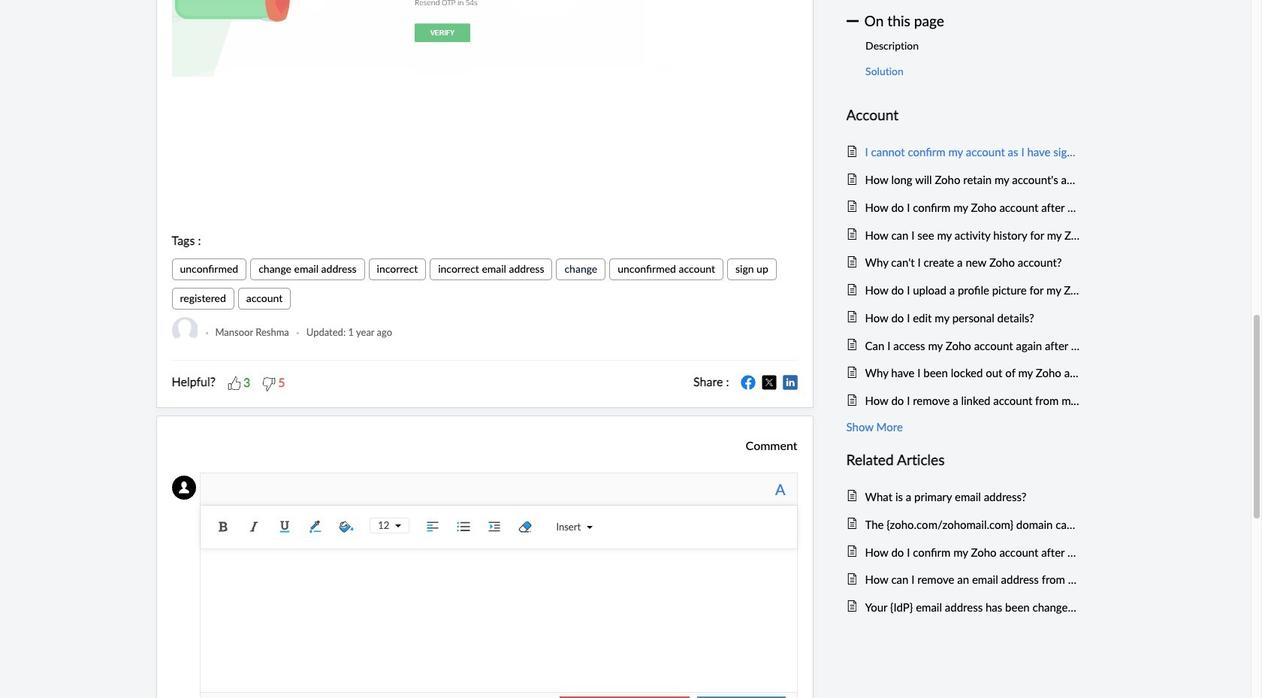 Task type: describe. For each thing, give the bounding box(es) containing it.
twitter image
[[762, 375, 777, 390]]

background color image
[[335, 515, 358, 538]]

lists image
[[453, 515, 475, 538]]

clear formatting image
[[514, 515, 537, 538]]

linkedin image
[[783, 375, 798, 390]]

indent image
[[484, 515, 506, 538]]

font size image
[[390, 523, 402, 529]]

1 heading from the top
[[847, 104, 1080, 127]]

align image
[[422, 515, 444, 538]]

a gif showing how to edit the email address that is registered incorrectly. image
[[172, 0, 798, 77]]

underline (ctrl+u) image
[[274, 515, 296, 538]]



Task type: locate. For each thing, give the bounding box(es) containing it.
heading
[[847, 104, 1080, 127], [847, 449, 1080, 472]]

facebook image
[[741, 375, 756, 390]]

2 heading from the top
[[847, 449, 1080, 472]]

0 vertical spatial heading
[[847, 104, 1080, 127]]

font color image
[[305, 515, 327, 538]]

italic (ctrl+i) image
[[243, 515, 266, 538]]

1 vertical spatial heading
[[847, 449, 1080, 472]]

bold (ctrl+b) image
[[212, 515, 235, 538]]

insert options image
[[581, 524, 593, 530]]



